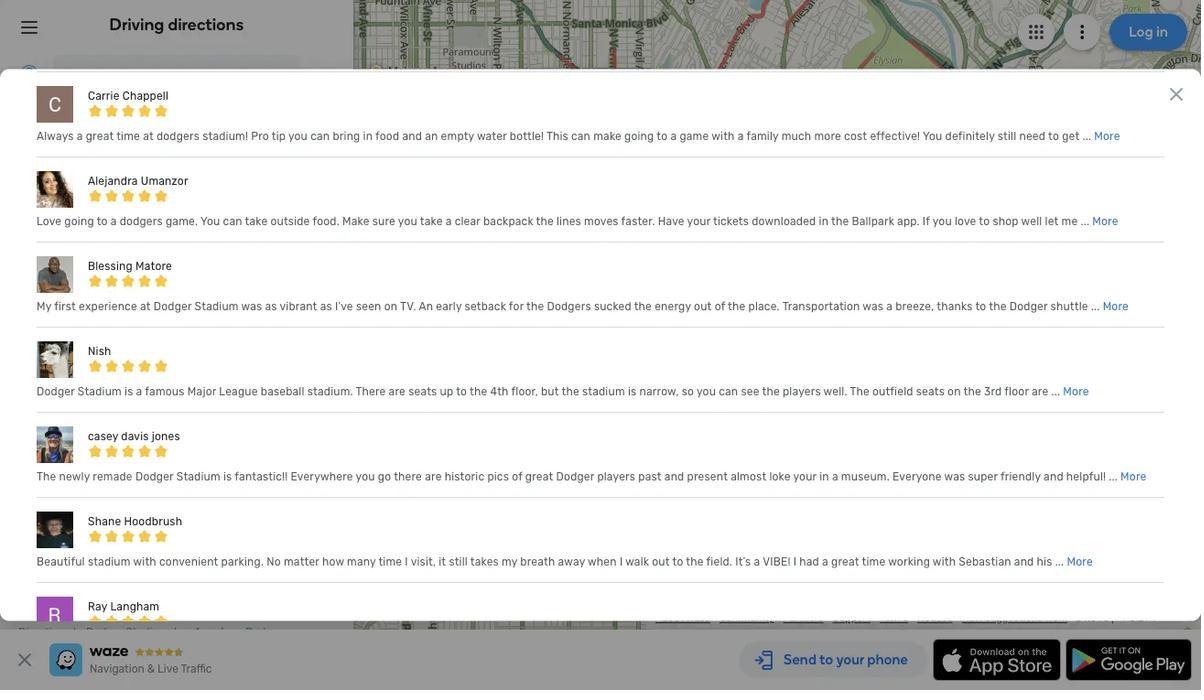 Task type: vqa. For each thing, say whether or not it's contained in the screenshot.
An at the top left of the page
yes



Task type: describe. For each thing, give the bounding box(es) containing it.
0 horizontal spatial players
[[598, 471, 636, 484]]

0 horizontal spatial for
[[133, 601, 150, 616]]

carrie
[[88, 90, 120, 103]]

stadium for dodger stadium
[[113, 113, 163, 128]]

ray
[[88, 601, 107, 614]]

you right tip
[[289, 130, 308, 143]]

1 horizontal spatial for
[[509, 301, 524, 314]]

past
[[639, 471, 662, 484]]

and left his
[[1015, 556, 1035, 569]]

to right up
[[456, 386, 467, 399]]

angeles, for village
[[310, 69, 354, 82]]

breeze,
[[896, 301, 935, 314]]

more right shuttle
[[1104, 301, 1130, 314]]

no
[[267, 556, 281, 569]]

citywalk
[[218, 566, 268, 581]]

nearby places
[[18, 460, 102, 475]]

california,
[[912, 126, 968, 140]]

1 horizontal spatial of
[[715, 301, 726, 314]]

to left get at the right top of page
[[1049, 130, 1060, 143]]

dodger stadium, los angeles driving directions
[[18, 627, 283, 656]]

more right get at the right top of page
[[1095, 130, 1121, 143]]

1 vertical spatial on
[[948, 386, 962, 399]]

grove
[[260, 500, 294, 515]]

1 vertical spatial stadium,
[[126, 627, 171, 640]]

sure
[[373, 216, 396, 228]]

universal
[[18, 566, 74, 581]]

the left energy
[[635, 301, 652, 314]]

|
[[1112, 612, 1115, 625]]

90089, for village,
[[751, 463, 790, 477]]

0 horizontal spatial was
[[241, 301, 262, 314]]

langham
[[110, 601, 160, 614]]

the right see
[[763, 386, 780, 399]]

a left clear
[[446, 216, 452, 228]]

image 7 of dodger stadium, los angeles image
[[175, 347, 250, 422]]

driving
[[110, 15, 164, 34]]

the for the grove griffith observatory los angeles international airport (lax) crypto.com arena
[[234, 500, 256, 515]]

you right so
[[697, 386, 716, 399]]

1 horizontal spatial time
[[379, 556, 402, 569]]

let
[[1046, 216, 1059, 228]]

how
[[963, 612, 983, 625]]

hollywood bowl link
[[18, 500, 113, 515]]

... right helpful!
[[1110, 471, 1119, 484]]

ca for village,
[[732, 463, 748, 477]]

the left the dodgers
[[527, 301, 545, 314]]

usc for village,
[[682, 437, 705, 451]]

navigation
[[90, 663, 145, 676]]

see
[[742, 386, 760, 399]]

a right always
[[77, 130, 83, 143]]

1 horizontal spatial stadium
[[583, 386, 626, 399]]

to left game
[[657, 130, 668, 143]]

more right me
[[1093, 216, 1119, 228]]

there
[[394, 471, 422, 484]]

griffith observatory link
[[18, 517, 135, 532]]

3 i from the left
[[794, 556, 797, 569]]

go
[[378, 471, 391, 484]]

about waze community partners support terms notices how suggestions work 34.046 | -118.294
[[656, 612, 1157, 625]]

... right shuttle
[[1092, 301, 1101, 314]]

cost
[[845, 130, 868, 143]]

first
[[54, 301, 76, 314]]

los inside usc village 929 w jefferson blvd #1620, los angeles, ca 90089, usa
[[290, 69, 308, 82]]

community
[[720, 612, 775, 625]]

nearby
[[18, 460, 60, 475]]

hollywood inside lax - arrivals universal studios hollywood and citywalk
[[125, 566, 188, 581]]

beautiful stadium with convenient parking. no matter how many time i visit, it still takes my breath away when i walk out to the field. it's a vibe! i had a great time working with sebastian and his ... more
[[37, 556, 1094, 569]]

dodger stadium hollywood bowl
[[18, 484, 257, 515]]

downloaded
[[752, 216, 817, 228]]

takes
[[471, 556, 499, 569]]

jefferson for village,
[[682, 450, 735, 464]]

3rd
[[985, 386, 1003, 399]]

2 horizontal spatial great
[[832, 556, 860, 569]]

seen
[[356, 301, 382, 314]]

stadium!
[[203, 130, 248, 143]]

usc for village
[[67, 67, 92, 82]]

1 vertical spatial dodgers
[[120, 216, 163, 228]]

1 vertical spatial in
[[820, 216, 829, 228]]

the left lines
[[536, 216, 554, 228]]

transportation
[[783, 301, 861, 314]]

can left bring
[[311, 130, 330, 143]]

a down alejandra
[[111, 216, 117, 228]]

vibe!
[[763, 556, 791, 569]]

lines
[[557, 216, 582, 228]]

to down reviews
[[97, 216, 108, 228]]

well.
[[824, 386, 848, 399]]

vibrant
[[280, 301, 317, 314]]

w for village
[[163, 69, 172, 82]]

image 2 of dodger stadium, los angeles image
[[97, 269, 171, 344]]

1 seats from the left
[[409, 386, 437, 399]]

always
[[37, 130, 74, 143]]

directions to dodger stadium, los angeles
[[18, 627, 236, 640]]

0 vertical spatial at
[[143, 130, 154, 143]]

a right had
[[823, 556, 829, 569]]

your for loke
[[794, 471, 817, 484]]

my first experience at dodger stadium was as vibrant as i've seen on tv. an early setback for the dodgers sucked the energy out of the place.  transportation was a breeze, thanks to the dodger shuttle ... more
[[37, 301, 1130, 314]]

field.
[[707, 556, 733, 569]]

support
[[833, 612, 871, 625]]

faster.
[[622, 216, 656, 228]]

the right the thanks
[[990, 301, 1007, 314]]

#1620, for village,
[[765, 450, 803, 464]]

the left ballpark
[[832, 216, 850, 228]]

stadium, for directions
[[18, 644, 64, 656]]

lax for departures
[[123, 500, 145, 515]]

1 horizontal spatial going
[[625, 130, 655, 143]]

my
[[502, 556, 518, 569]]

a left "famous"
[[136, 386, 142, 399]]

this
[[547, 130, 569, 143]]

0 vertical spatial dodgers
[[157, 130, 200, 143]]

support link
[[833, 612, 871, 625]]

when
[[588, 556, 617, 569]]

ca for village
[[357, 69, 371, 82]]

1 vertical spatial stadium
[[88, 556, 131, 569]]

0 horizontal spatial great
[[86, 130, 114, 143]]

2 vertical spatial -
[[1117, 612, 1122, 625]]

my
[[37, 301, 52, 314]]

have
[[658, 216, 685, 228]]

1 i from the left
[[405, 556, 408, 569]]

2 vertical spatial in
[[820, 471, 830, 484]]

beautiful
[[37, 556, 85, 569]]

experience
[[79, 301, 137, 314]]

dodger stadium, los angeles driving directions link
[[18, 627, 283, 656]]

0 horizontal spatial out
[[652, 556, 670, 569]]

image 5 of dodger stadium, los angeles image
[[18, 347, 93, 422]]

2 horizontal spatial time
[[863, 556, 886, 569]]

1 vertical spatial going
[[64, 216, 94, 228]]

0 vertical spatial directions
[[168, 15, 244, 34]]

place.
[[749, 301, 780, 314]]

bowl
[[84, 500, 113, 515]]

1 take from the left
[[245, 216, 268, 228]]

me
[[1062, 216, 1079, 228]]

... right get at the right top of page
[[1083, 130, 1092, 143]]

places
[[64, 460, 102, 475]]

0 horizontal spatial with
[[133, 556, 157, 569]]

to right love
[[980, 216, 991, 228]]

angeles inside dodger stadium, los angeles driving directions
[[87, 644, 128, 656]]

0 horizontal spatial on
[[384, 301, 398, 314]]

united
[[971, 126, 1008, 140]]

friendly
[[1001, 471, 1042, 484]]

much
[[782, 130, 812, 143]]

2 i from the left
[[620, 556, 623, 569]]

a right it's
[[754, 556, 761, 569]]

2 take from the left
[[420, 216, 443, 228]]

blvd for village
[[227, 69, 249, 82]]

1 horizontal spatial is
[[224, 471, 232, 484]]

the right but
[[562, 386, 580, 399]]

blvd for village,
[[738, 450, 762, 464]]

- for departures
[[148, 500, 154, 515]]

w for village,
[[774, 437, 784, 451]]

blessing
[[88, 260, 133, 273]]

always a great time at dodgers stadium! pro tip you can bring in food and an empty water bottle! this can make going to a game with a family much more cost effective! you definitely still need to get ... more
[[37, 130, 1121, 143]]

0 vertical spatial still
[[998, 130, 1017, 143]]

show reviews
[[18, 191, 100, 206]]

0 vertical spatial the
[[851, 386, 870, 399]]

directions
[[18, 627, 70, 640]]

directions inside dodger stadium, los angeles driving directions
[[169, 644, 220, 656]]

the left '3rd'
[[964, 386, 982, 399]]

image 4 of dodger stadium, los angeles image
[[253, 269, 328, 344]]

a left family
[[738, 130, 744, 143]]

the newly remade dodger stadium is fantastic!! everywhere you go there are historic pics of great dodger players past and present almost loke your in a museum. everyone was super friendly and helpful! ... more
[[37, 471, 1147, 484]]

a left the museum.
[[833, 471, 839, 484]]

reviews
[[54, 191, 100, 206]]

1 vertical spatial still
[[449, 556, 468, 569]]

hoodbrush
[[124, 516, 182, 529]]

your for have
[[688, 216, 711, 228]]

jefferson for village
[[175, 69, 224, 82]]

away
[[558, 556, 586, 569]]

- for arrivals
[[162, 550, 168, 565]]

you left go
[[356, 471, 375, 484]]

0 horizontal spatial are
[[389, 386, 406, 399]]

alejandra umanzor
[[88, 175, 188, 188]]

angeles for observatory
[[42, 533, 90, 548]]

ballpark
[[852, 216, 895, 228]]

more right his
[[1068, 556, 1094, 569]]

link image
[[1164, 610, 1179, 625]]

pro
[[251, 130, 269, 143]]

... right me
[[1081, 216, 1090, 228]]

about waze link
[[656, 612, 711, 625]]

newly
[[59, 471, 90, 484]]

early
[[436, 301, 462, 314]]

and
[[191, 566, 215, 581]]

hollywood inside dodger stadium hollywood bowl
[[18, 500, 81, 515]]

notices link
[[918, 612, 953, 625]]

jones
[[152, 431, 180, 444]]

0 horizontal spatial is
[[125, 386, 133, 399]]

dodger inside dodger stadium, los angeles driving directions
[[245, 627, 283, 640]]

a left game
[[671, 130, 677, 143]]

photos
[[30, 242, 71, 257]]

an
[[419, 301, 434, 314]]

griffith
[[18, 517, 59, 532]]

the grove griffith observatory los angeles international airport (lax) crypto.com arena
[[18, 500, 294, 565]]

the left field.
[[687, 556, 704, 569]]

was for my first experience at dodger stadium was as vibrant as i've seen on tv. an early setback for the dodgers sucked the energy out of the place.  transportation was a breeze, thanks to the dodger shuttle ...
[[863, 301, 884, 314]]

to right walk
[[673, 556, 684, 569]]



Task type: locate. For each thing, give the bounding box(es) containing it.
observatory
[[62, 517, 135, 532]]

umanzor
[[141, 175, 188, 188]]

the
[[851, 386, 870, 399], [37, 471, 56, 484], [234, 500, 256, 515]]

angeles, inside usc village 929 w jefferson blvd #1620, los angeles, ca 90089, usa
[[310, 69, 354, 82]]

1 horizontal spatial 929
[[751, 437, 772, 451]]

and left helpful!
[[1044, 471, 1064, 484]]

1 vertical spatial #1620,
[[765, 450, 803, 464]]

0 horizontal spatial as
[[265, 301, 277, 314]]

terms
[[880, 612, 909, 625]]

you right "if"
[[933, 216, 953, 228]]

but
[[541, 386, 559, 399]]

on
[[384, 301, 398, 314], [948, 386, 962, 399]]

0 horizontal spatial the
[[37, 471, 56, 484]]

dodger inside button
[[67, 113, 110, 128]]

0 horizontal spatial hollywood
[[18, 500, 81, 515]]

angeles, down village,
[[682, 463, 729, 477]]

4th
[[491, 386, 509, 399]]

traffic
[[181, 663, 212, 676]]

2 vertical spatial great
[[832, 556, 860, 569]]

stadium for dodger stadium hollywood bowl
[[207, 484, 257, 499]]

0 vertical spatial usc
[[67, 67, 92, 82]]

1 horizontal spatial take
[[420, 216, 443, 228]]

sebastian
[[959, 556, 1012, 569]]

water
[[477, 130, 507, 143]]

los inside dodger stadium, los angeles driving directions
[[67, 644, 85, 656]]

lax - departures
[[123, 500, 224, 515]]

0 vertical spatial players
[[783, 386, 822, 399]]

0 vertical spatial you
[[923, 130, 943, 143]]

2 vertical spatial stadium,
[[18, 644, 64, 656]]

1 vertical spatial angeles
[[195, 627, 236, 640]]

1 horizontal spatial the
[[234, 500, 256, 515]]

2 horizontal spatial stadium,
[[956, 100, 1005, 114]]

you right game.
[[201, 216, 220, 228]]

1 horizontal spatial blvd
[[738, 450, 762, 464]]

blvd inside usc village 929 w jefferson blvd #1620, los angeles, ca 90089, usa
[[227, 69, 249, 82]]

your right loke
[[794, 471, 817, 484]]

time
[[117, 130, 140, 143], [379, 556, 402, 569], [863, 556, 886, 569]]

stadium, inside dodger stadium, los angeles driving directions
[[18, 644, 64, 656]]

everyone
[[893, 471, 942, 484]]

angeles up crypto.com arena link at the bottom of the page
[[42, 533, 90, 548]]

departures
[[157, 500, 224, 515]]

lax up shane hoodbrush
[[123, 500, 145, 515]]

of left the place.
[[715, 301, 726, 314]]

usa for village,
[[792, 463, 816, 477]]

still left need
[[998, 130, 1017, 143]]

1 vertical spatial of
[[512, 471, 523, 484]]

0 vertical spatial stadium
[[583, 386, 626, 399]]

0 horizontal spatial blvd
[[227, 69, 249, 82]]

#1620, up pro
[[252, 69, 287, 82]]

angeles,
[[310, 69, 354, 82], [997, 113, 1044, 127], [682, 463, 729, 477]]

empty
[[441, 130, 475, 143]]

929 up chappell
[[141, 69, 161, 82]]

usa for village
[[412, 69, 434, 82]]

ray langham
[[88, 601, 160, 614]]

1 vertical spatial usa
[[792, 463, 816, 477]]

ca inside usc village, 929 w jefferson blvd #1620, los angeles, ca 90089, usa
[[732, 463, 748, 477]]

usc inside usc village, 929 w jefferson blvd #1620, los angeles, ca 90089, usa
[[682, 437, 705, 451]]

jefferson inside usc village, 929 w jefferson blvd #1620, los angeles, ca 90089, usa
[[682, 450, 735, 464]]

village
[[95, 67, 135, 82]]

1 horizontal spatial as
[[320, 301, 332, 314]]

you down 'scully'
[[923, 130, 943, 143]]

1 as from the left
[[265, 301, 277, 314]]

matore
[[136, 260, 172, 273]]

going right make
[[625, 130, 655, 143]]

usa
[[412, 69, 434, 82], [792, 463, 816, 477]]

image 8 of dodger stadium, los angeles image
[[253, 347, 328, 422]]

0 vertical spatial in
[[363, 130, 373, 143]]

up
[[440, 386, 454, 399]]

image 3 of dodger stadium, los angeles image
[[175, 269, 250, 344]]

1 horizontal spatial you
[[923, 130, 943, 143]]

0 horizontal spatial 90089,
[[374, 69, 410, 82]]

- inside lax - arrivals universal studios hollywood and citywalk
[[162, 550, 168, 565]]

0 vertical spatial angeles
[[42, 533, 90, 548]]

a
[[77, 130, 83, 143], [671, 130, 677, 143], [738, 130, 744, 143], [111, 216, 117, 228], [446, 216, 452, 228], [887, 301, 893, 314], [136, 386, 142, 399], [833, 471, 839, 484], [754, 556, 761, 569], [823, 556, 829, 569]]

2 vertical spatial angeles
[[87, 644, 128, 656]]

league
[[219, 386, 258, 399]]

about
[[656, 612, 684, 625]]

stadium for dodger stadium is a famous major league baseball stadium. there are seats up to the 4th floor, but the stadium is narrow, so you can see the players well. the outfield seats on the 3rd floor are ... more
[[78, 386, 122, 399]]

angeles, inside usc village, 929 w jefferson blvd #1620, los angeles, ca 90089, usa
[[682, 463, 729, 477]]

vin
[[1038, 100, 1056, 114]]

community link
[[720, 612, 775, 625]]

lax up universal studios hollywood and citywalk link
[[138, 550, 159, 565]]

los inside dodger stadium, 1000 vin scully ave, los angeles, california, united states
[[975, 113, 994, 127]]

0 vertical spatial #1620,
[[252, 69, 287, 82]]

stadium, up driving
[[126, 627, 171, 640]]

0 vertical spatial 90089,
[[374, 69, 410, 82]]

0 horizontal spatial usc
[[67, 67, 92, 82]]

x image
[[1166, 83, 1188, 105]]

usa up an
[[412, 69, 434, 82]]

2 horizontal spatial with
[[933, 556, 957, 569]]

driving directions
[[110, 15, 244, 34]]

929 inside usc village, 929 w jefferson blvd #1620, los angeles, ca 90089, usa
[[751, 437, 772, 451]]

... right the floor
[[1052, 386, 1061, 399]]

the left grove
[[234, 500, 256, 515]]

as left i've
[[320, 301, 332, 314]]

0 vertical spatial -
[[148, 500, 154, 515]]

westfield
[[18, 484, 72, 499]]

angeles, for village,
[[682, 463, 729, 477]]

1 vertical spatial at
[[140, 301, 151, 314]]

waze
[[687, 612, 711, 625]]

are right the floor
[[1032, 386, 1049, 399]]

0 horizontal spatial angeles,
[[310, 69, 354, 82]]

1 vertical spatial blvd
[[738, 450, 762, 464]]

90089, for village
[[374, 69, 410, 82]]

1 horizontal spatial w
[[774, 437, 784, 451]]

app.
[[898, 216, 920, 228]]

1 horizontal spatial hollywood
[[125, 566, 188, 581]]

0 horizontal spatial you
[[201, 216, 220, 228]]

helpful!
[[1067, 471, 1107, 484]]

location image
[[18, 108, 40, 130]]

the for the newly remade dodger stadium is fantastic!! everywhere you go there are historic pics of great dodger players past and present almost loke your in a museum. everyone was super friendly and helpful! ... more
[[37, 471, 56, 484]]

universal studios hollywood and citywalk link
[[18, 566, 268, 581]]

the left 4th
[[470, 386, 488, 399]]

you right sure in the left of the page
[[398, 216, 418, 228]]

#1620, for village
[[252, 69, 287, 82]]

loke
[[770, 471, 791, 484]]

of right pics
[[512, 471, 523, 484]]

1 horizontal spatial on
[[948, 386, 962, 399]]

90089, right present
[[751, 463, 790, 477]]

walk
[[626, 556, 650, 569]]

can right game.
[[223, 216, 242, 228]]

famous
[[145, 386, 185, 399]]

ca inside usc village 929 w jefferson blvd #1620, los angeles, ca 90089, usa
[[357, 69, 371, 82]]

- up universal studios hollywood and citywalk link
[[162, 550, 168, 565]]

2 horizontal spatial are
[[1032, 386, 1049, 399]]

dodger inside dodger stadium, 1000 vin scully ave, los angeles, california, united states
[[912, 100, 953, 114]]

so
[[682, 386, 695, 399]]

stadium
[[583, 386, 626, 399], [88, 556, 131, 569]]

1 vertical spatial you
[[201, 216, 220, 228]]

if
[[923, 216, 931, 228]]

1 horizontal spatial angeles,
[[682, 463, 729, 477]]

you
[[289, 130, 308, 143], [398, 216, 418, 228], [933, 216, 953, 228], [697, 386, 716, 399], [356, 471, 375, 484]]

2 as from the left
[[320, 301, 332, 314]]

directions to dodger stadium, los angeles link
[[18, 627, 236, 640]]

dodger inside dodger stadium hollywood bowl
[[160, 484, 203, 499]]

0 vertical spatial hollywood
[[18, 500, 81, 515]]

on left '3rd'
[[948, 386, 962, 399]]

image 6 of dodger stadium, los angeles image
[[97, 347, 171, 422]]

take left outside
[[245, 216, 268, 228]]

going down reviews
[[64, 216, 94, 228]]

1 horizontal spatial jefferson
[[682, 450, 735, 464]]

1 horizontal spatial out
[[695, 301, 712, 314]]

0 vertical spatial your
[[688, 216, 711, 228]]

929 for village
[[141, 69, 161, 82]]

is left "famous"
[[125, 386, 133, 399]]

effective!
[[871, 130, 921, 143]]

more right helpful!
[[1121, 471, 1147, 484]]

0 horizontal spatial still
[[449, 556, 468, 569]]

tip
[[272, 130, 286, 143]]

1 vertical spatial directions
[[169, 644, 220, 656]]

narrow,
[[640, 386, 679, 399]]

are right there at the left of page
[[425, 471, 442, 484]]

i left walk
[[620, 556, 623, 569]]

1 vertical spatial -
[[162, 550, 168, 565]]

x image
[[14, 650, 36, 672]]

0 horizontal spatial i
[[405, 556, 408, 569]]

0 horizontal spatial w
[[163, 69, 172, 82]]

seats
[[409, 386, 437, 399], [917, 386, 945, 399]]

los inside usc village, 929 w jefferson blvd #1620, los angeles, ca 90089, usa
[[806, 450, 826, 464]]

pics
[[488, 471, 509, 484]]

sucked
[[594, 301, 632, 314]]

stadium, for ave,
[[956, 100, 1005, 114]]

love
[[37, 216, 62, 228]]

lax
[[123, 500, 145, 515], [138, 550, 159, 565]]

los angeles international airport (lax) link
[[18, 533, 247, 548]]

0 vertical spatial of
[[715, 301, 726, 314]]

0 horizontal spatial #1620,
[[252, 69, 287, 82]]

stadium, inside dodger stadium, 1000 vin scully ave, los angeles, california, united states
[[956, 100, 1005, 114]]

image 1 of dodger stadium, los angeles image
[[18, 269, 93, 344]]

stadium inside button
[[113, 113, 163, 128]]

davis
[[121, 431, 149, 444]]

#1620, up loke
[[765, 450, 803, 464]]

definitely
[[946, 130, 996, 143]]

energy
[[655, 301, 692, 314]]

1 vertical spatial w
[[774, 437, 784, 451]]

1 horizontal spatial players
[[783, 386, 822, 399]]

34.046
[[1077, 612, 1110, 625]]

with right "working"
[[933, 556, 957, 569]]

carrie chappell
[[88, 90, 169, 103]]

1 vertical spatial out
[[652, 556, 670, 569]]

0 vertical spatial out
[[695, 301, 712, 314]]

make
[[594, 130, 622, 143]]

i've
[[335, 301, 353, 314]]

usa inside usc village 929 w jefferson blvd #1620, los angeles, ca 90089, usa
[[412, 69, 434, 82]]

is
[[125, 386, 133, 399], [628, 386, 637, 399], [224, 471, 232, 484]]

90089, inside usc village 929 w jefferson blvd #1620, los angeles, ca 90089, usa
[[374, 69, 410, 82]]

chappell
[[122, 90, 169, 103]]

0 horizontal spatial seats
[[409, 386, 437, 399]]

more
[[1095, 130, 1121, 143], [1093, 216, 1119, 228], [1104, 301, 1130, 314], [1064, 386, 1090, 399], [1121, 471, 1147, 484], [1068, 556, 1094, 569]]

1 horizontal spatial ca
[[732, 463, 748, 477]]

1 horizontal spatial with
[[712, 130, 735, 143]]

#1620, inside usc village, 929 w jefferson blvd #1620, los angeles, ca 90089, usa
[[765, 450, 803, 464]]

the
[[536, 216, 554, 228], [832, 216, 850, 228], [527, 301, 545, 314], [635, 301, 652, 314], [728, 301, 746, 314], [990, 301, 1007, 314], [470, 386, 488, 399], [562, 386, 580, 399], [763, 386, 780, 399], [964, 386, 982, 399], [687, 556, 704, 569]]

an
[[425, 130, 438, 143]]

1 horizontal spatial #1620,
[[765, 450, 803, 464]]

was left super
[[945, 471, 966, 484]]

0 horizontal spatial time
[[117, 130, 140, 143]]

1 vertical spatial 929
[[751, 437, 772, 451]]

and right past
[[665, 471, 685, 484]]

0 horizontal spatial ca
[[357, 69, 371, 82]]

1 vertical spatial the
[[37, 471, 56, 484]]

players left past
[[598, 471, 636, 484]]

0 vertical spatial stadium,
[[956, 100, 1005, 114]]

#1620, inside usc village 929 w jefferson blvd #1620, los angeles, ca 90089, usa
[[252, 69, 287, 82]]

lax for arrivals
[[138, 550, 159, 565]]

game
[[680, 130, 709, 143]]

also
[[62, 601, 86, 616]]

on left tv.
[[384, 301, 398, 314]]

1 vertical spatial hollywood
[[125, 566, 188, 581]]

dodger stadium is a famous major league baseball stadium. there are seats up to the 4th floor, but the stadium is narrow, so you can see the players well. the outfield seats on the 3rd floor are ... more
[[37, 386, 1090, 399]]

and left an
[[403, 130, 422, 143]]

929 right village,
[[751, 437, 772, 451]]

the left the place.
[[728, 301, 746, 314]]

can right this
[[572, 130, 591, 143]]

as left 'vibrant'
[[265, 301, 277, 314]]

angeles inside the grove griffith observatory los angeles international airport (lax) crypto.com arena
[[42, 533, 90, 548]]

0 horizontal spatial of
[[512, 471, 523, 484]]

1 horizontal spatial i
[[620, 556, 623, 569]]

w up loke
[[774, 437, 784, 451]]

a left breeze,
[[887, 301, 893, 314]]

time right many
[[379, 556, 402, 569]]

was for the newly remade dodger stadium is fantastic!! everywhere you go there are historic pics of great dodger players past and present almost loke your in a museum. everyone was super friendly and helpful! ...
[[945, 471, 966, 484]]

los
[[290, 69, 308, 82], [975, 113, 994, 127], [806, 450, 826, 464], [18, 533, 39, 548], [174, 627, 192, 640], [67, 644, 85, 656]]

1 vertical spatial great
[[526, 471, 554, 484]]

los inside the grove griffith observatory los angeles international airport (lax) crypto.com arena
[[18, 533, 39, 548]]

are right the there
[[389, 386, 406, 399]]

partners
[[784, 612, 824, 625]]

current location image
[[18, 62, 40, 84]]

w up chappell
[[163, 69, 172, 82]]

can left see
[[719, 386, 739, 399]]

usc up carrie
[[67, 67, 92, 82]]

blvd up stadium! on the left of the page
[[227, 69, 249, 82]]

stadium
[[113, 113, 163, 128], [195, 301, 239, 314], [78, 386, 122, 399], [177, 471, 221, 484], [207, 484, 257, 499]]

dodgers
[[547, 301, 592, 314]]

0 vertical spatial w
[[163, 69, 172, 82]]

90089, inside usc village, 929 w jefferson blvd #1620, los angeles, ca 90089, usa
[[751, 463, 790, 477]]

1 horizontal spatial great
[[526, 471, 554, 484]]

i left had
[[794, 556, 797, 569]]

show
[[18, 191, 51, 206]]

blvd
[[227, 69, 249, 82], [738, 450, 762, 464]]

1 vertical spatial jefferson
[[682, 450, 735, 464]]

lax inside lax - arrivals universal studios hollywood and citywalk
[[138, 550, 159, 565]]

- up hoodbrush
[[148, 500, 154, 515]]

0 vertical spatial going
[[625, 130, 655, 143]]

many
[[347, 556, 376, 569]]

the inside the grove griffith observatory los angeles international airport (lax) crypto.com arena
[[234, 500, 256, 515]]

ave,
[[948, 113, 972, 127]]

alejandra
[[88, 175, 138, 188]]

to
[[657, 130, 668, 143], [1049, 130, 1060, 143], [97, 216, 108, 228], [980, 216, 991, 228], [976, 301, 987, 314], [456, 386, 467, 399], [673, 556, 684, 569], [73, 627, 83, 640]]

seats right "outfield"
[[917, 386, 945, 399]]

2 seats from the left
[[917, 386, 945, 399]]

in left food
[[363, 130, 373, 143]]

for up directions to dodger stadium, los angeles
[[133, 601, 150, 616]]

jefferson inside usc village 929 w jefferson blvd #1620, los angeles, ca 90089, usa
[[175, 69, 224, 82]]

dodgers down alejandra umanzor
[[120, 216, 163, 228]]

blvd up almost
[[738, 450, 762, 464]]

1 horizontal spatial seats
[[917, 386, 945, 399]]

2 horizontal spatial the
[[851, 386, 870, 399]]

the right "well." on the right bottom
[[851, 386, 870, 399]]

directions up usc village 929 w jefferson blvd #1620, los angeles, ca 90089, usa
[[168, 15, 244, 34]]

... right his
[[1056, 556, 1065, 569]]

jefferson up dodger stadium button
[[175, 69, 224, 82]]

usa inside usc village, 929 w jefferson blvd #1620, los angeles, ca 90089, usa
[[792, 463, 816, 477]]

1 horizontal spatial 90089,
[[751, 463, 790, 477]]

the left newly
[[37, 471, 56, 484]]

2 horizontal spatial is
[[628, 386, 637, 399]]

at right experience
[[140, 301, 151, 314]]

angeles, inside dodger stadium, 1000 vin scully ave, los angeles, california, united states
[[997, 113, 1044, 127]]

w inside usc village 929 w jefferson blvd #1620, los angeles, ca 90089, usa
[[163, 69, 172, 82]]

great right had
[[832, 556, 860, 569]]

usa right loke
[[792, 463, 816, 477]]

2 horizontal spatial i
[[794, 556, 797, 569]]

in left the museum.
[[820, 471, 830, 484]]

players
[[783, 386, 822, 399], [598, 471, 636, 484]]

8 photos
[[18, 242, 71, 257]]

929 for village,
[[751, 437, 772, 451]]

shane
[[88, 516, 121, 529]]

1 horizontal spatial stadium,
[[126, 627, 171, 640]]

stadium inside dodger stadium hollywood bowl
[[207, 484, 257, 499]]

2 vertical spatial the
[[234, 500, 256, 515]]

ca down village,
[[732, 463, 748, 477]]

angeles up traffic
[[195, 627, 236, 640]]

to down also
[[73, 627, 83, 640]]

historic
[[445, 471, 485, 484]]

929 inside usc village 929 w jefferson blvd #1620, los angeles, ca 90089, usa
[[141, 69, 161, 82]]

1 horizontal spatial still
[[998, 130, 1017, 143]]

blvd inside usc village, 929 w jefferson blvd #1620, los angeles, ca 90089, usa
[[738, 450, 762, 464]]

1 horizontal spatial your
[[794, 471, 817, 484]]

dodger stadium button
[[53, 101, 300, 137]]

angeles, up bring
[[310, 69, 354, 82]]

directions up traffic
[[169, 644, 220, 656]]

take left clear
[[420, 216, 443, 228]]

0 vertical spatial angeles,
[[310, 69, 354, 82]]

game.
[[166, 216, 198, 228]]

1 horizontal spatial usa
[[792, 463, 816, 477]]

more right the floor
[[1064, 386, 1090, 399]]

food
[[376, 130, 400, 143]]

1 horizontal spatial are
[[425, 471, 442, 484]]

0 vertical spatial 929
[[141, 69, 161, 82]]

angeles for stadium,
[[195, 627, 236, 640]]

to right the thanks
[[976, 301, 987, 314]]

seats left up
[[409, 386, 437, 399]]

w inside usc village, 929 w jefferson blvd #1620, los angeles, ca 90089, usa
[[774, 437, 784, 451]]

your right have
[[688, 216, 711, 228]]

love going to a dodgers game. you can take outside food. make sure you take a clear backpack the lines moves faster. have your tickets downloaded in the ballpark app. if you love to shop well let me ... more
[[37, 216, 1119, 228]]

crypto.com arena link
[[18, 550, 127, 565]]

everywhere
[[291, 471, 353, 484]]

usc left village,
[[682, 437, 705, 451]]



